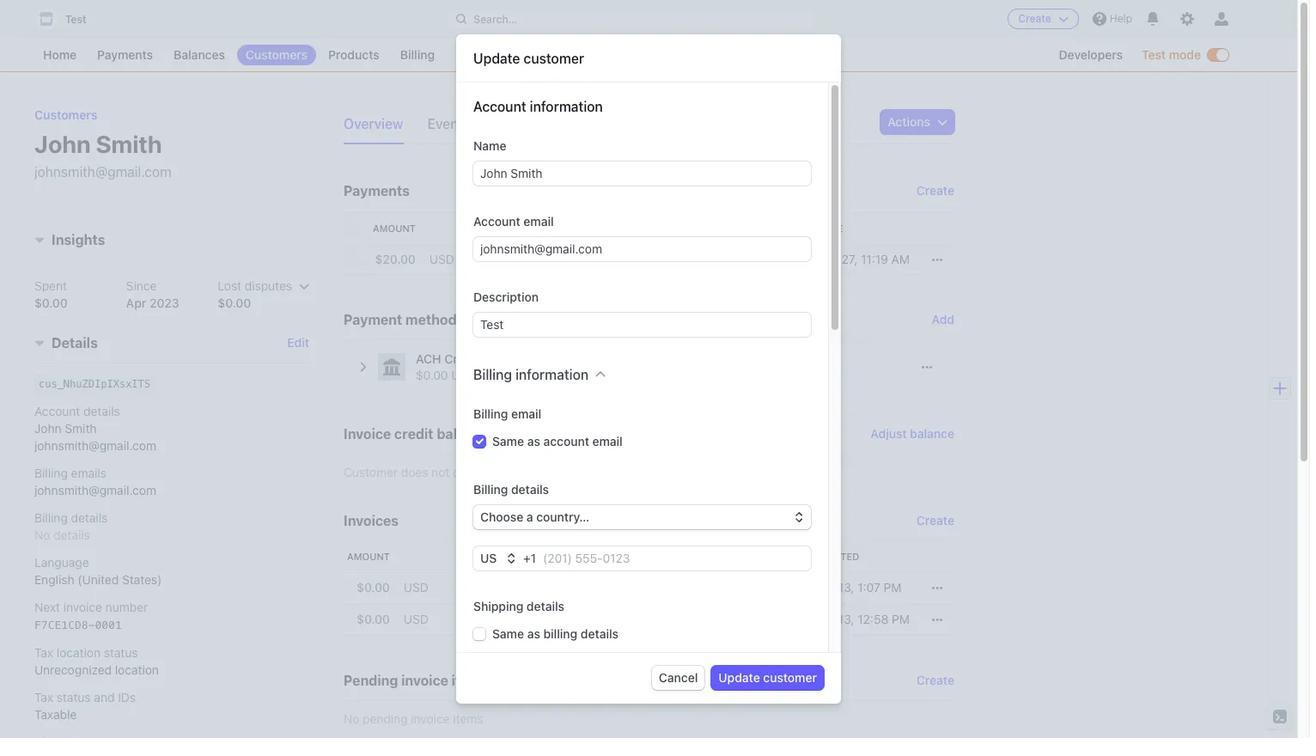 Task type: locate. For each thing, give the bounding box(es) containing it.
billing information
[[474, 367, 589, 383]]

0 vertical spatial test
[[65, 13, 86, 26]]

draft link for apr 13, 12:58 pm
[[449, 604, 499, 636]]

billing up "language"
[[34, 511, 68, 526]]

test up home
[[65, 13, 86, 26]]

billing email
[[474, 407, 542, 421]]

0 vertical spatial invoice
[[63, 600, 102, 615]]

balance
[[437, 426, 489, 442], [910, 426, 955, 441]]

invoice
[[344, 426, 391, 442], [506, 551, 545, 562]]

billing up billing email
[[474, 367, 512, 383]]

as left account
[[528, 434, 541, 449]]

1:07
[[858, 580, 881, 595]]

customers link
[[237, 45, 316, 65], [34, 107, 98, 122]]

a right choose
[[527, 510, 534, 524]]

svg image inside actions popup button
[[938, 117, 948, 127]]

billing inside billing details no details
[[34, 511, 68, 526]]

0 vertical spatial items
[[452, 673, 489, 689]]

2 tax from the top
[[34, 691, 53, 705]]

account up canceled
[[474, 214, 521, 229]]

1 john from the top
[[34, 130, 91, 158]]

1 horizontal spatial no
[[344, 712, 360, 726]]

0 vertical spatial update
[[474, 51, 520, 66]]

and
[[474, 116, 498, 132], [94, 691, 115, 705]]

status inside tax status and ids taxable
[[57, 691, 91, 705]]

0 vertical spatial payments
[[97, 47, 153, 62]]

choose a country…
[[481, 510, 590, 524]]

1 vertical spatial pm
[[892, 612, 910, 627]]

details down have
[[511, 482, 549, 497]]

details inside account details john smith johnsmith@gmail.com
[[83, 404, 120, 419]]

pm for apr 13, 1:07 pm
[[884, 580, 902, 595]]

information for billing information
[[516, 367, 589, 383]]

2 vertical spatial usd
[[404, 612, 429, 627]]

cus_nhuzdipixsxits
[[39, 379, 150, 391]]

create button for payments
[[917, 179, 955, 203]]

johnsmith@gmail.com down emails
[[34, 484, 156, 498]]

apr down 'created'
[[816, 580, 836, 595]]

1 vertical spatial john
[[34, 422, 62, 436]]

tax
[[34, 646, 53, 661], [34, 691, 53, 705]]

1 vertical spatial and
[[94, 691, 115, 705]]

0 vertical spatial email
[[524, 214, 554, 229]]

john inside customers john smith johnsmith@gmail.com
[[34, 130, 91, 158]]

1 horizontal spatial balance
[[910, 426, 955, 441]]

0 vertical spatial status
[[104, 646, 138, 661]]

update down search…
[[474, 51, 520, 66]]

$0.00 down spent at the top of page
[[34, 296, 68, 311]]

1 vertical spatial a
[[527, 510, 534, 524]]

customer inside update customer button
[[764, 671, 818, 685]]

shipping details
[[474, 599, 565, 614]]

tab list
[[344, 110, 552, 144]]

2 vertical spatial svg image
[[933, 615, 943, 625]]

as for billing
[[528, 627, 541, 641]]

no
[[34, 528, 50, 543], [344, 712, 360, 726]]

apr for apr 27, 11:19 am
[[819, 252, 839, 266]]

pm
[[884, 580, 902, 595], [892, 612, 910, 627]]

create button
[[1009, 9, 1080, 29], [917, 179, 955, 203], [917, 672, 955, 689]]

details up same as billing details
[[527, 599, 565, 614]]

1 same from the top
[[493, 434, 524, 449]]

adjust balance button
[[871, 426, 955, 443]]

date
[[819, 223, 844, 234]]

choose
[[481, 510, 524, 524]]

update inside button
[[719, 671, 761, 685]]

0 vertical spatial as
[[528, 434, 541, 449]]

no pending invoice items
[[344, 712, 484, 726]]

1 horizontal spatial invoice
[[506, 551, 545, 562]]

(201) 555-0123 telephone field
[[536, 547, 811, 571]]

balance up customer does not currently have a balance.
[[437, 426, 489, 442]]

f7ce1cd8-draft
[[506, 614, 600, 627]]

emails
[[71, 466, 107, 481]]

payments right home
[[97, 47, 153, 62]]

1 vertical spatial update
[[719, 671, 761, 685]]

svg image right 'actions'
[[938, 117, 948, 127]]

items up no pending invoice items
[[452, 673, 489, 689]]

draft left f7ce1cd8-draft
[[461, 613, 487, 626]]

customers left products
[[246, 47, 308, 62]]

email right account
[[593, 434, 623, 449]]

0 vertical spatial pm
[[884, 580, 902, 595]]

svg image
[[933, 255, 943, 265]]

0 vertical spatial customers
[[246, 47, 308, 62]]

2 draft from the top
[[461, 613, 487, 626]]

search…
[[474, 12, 517, 25]]

0 vertical spatial tax
[[34, 646, 53, 661]]

$0.00 link for apr 13, 12:58 pm
[[344, 604, 397, 636]]

apr 13, 1:07 pm
[[816, 580, 902, 595]]

1 draft link from the top
[[449, 573, 499, 604]]

account down cus_nhuzdipixsxits
[[34, 404, 80, 419]]

usd link down invoices
[[397, 573, 436, 604]]

email up rabbit
[[524, 214, 554, 229]]

0 vertical spatial and
[[474, 116, 498, 132]]

1 vertical spatial invoice
[[402, 673, 449, 689]]

$0.00 link up pending
[[344, 604, 397, 636]]

2 vertical spatial create button
[[917, 672, 955, 689]]

customers link down home link at the top
[[34, 107, 98, 122]]

Name text field
[[474, 162, 811, 186]]

description
[[553, 223, 618, 234], [474, 290, 539, 304]]

actions
[[888, 114, 931, 129]]

status inside tax location status unrecognized location
[[104, 646, 138, 661]]

1 vertical spatial account
[[474, 214, 521, 229]]

number right 1
[[548, 551, 589, 562]]

0 vertical spatial svg image
[[938, 117, 948, 127]]

same down 'shipping' on the bottom of page
[[493, 627, 524, 641]]

description down canceled link
[[474, 290, 539, 304]]

currently
[[453, 465, 503, 480]]

0 horizontal spatial f7ce1cd8-
[[34, 619, 95, 632]]

0 vertical spatial no
[[34, 528, 50, 543]]

pm right 12:58
[[892, 612, 910, 627]]

2 vertical spatial johnsmith@gmail.com
[[34, 484, 156, 498]]

amount down invoices
[[347, 551, 390, 562]]

1 $0.00 link from the top
[[344, 573, 397, 604]]

1 horizontal spatial customer
[[764, 671, 818, 685]]

2 vertical spatial invoice
[[411, 712, 450, 726]]

0 horizontal spatial number
[[105, 600, 148, 615]]

apr left 27,
[[819, 252, 839, 266]]

description up rabbit
[[553, 223, 618, 234]]

0 horizontal spatial balance
[[437, 426, 489, 442]]

13, left 12:58
[[839, 612, 855, 627]]

english
[[34, 573, 74, 588]]

amount up $20.00 on the top of page
[[373, 223, 416, 234]]

shipping
[[474, 599, 524, 614]]

language
[[34, 556, 89, 570]]

1 horizontal spatial status
[[104, 646, 138, 661]]

2 johnsmith@gmail.com from the top
[[34, 439, 156, 453]]

lost
[[218, 279, 242, 294]]

johnsmith@gmail.com up emails
[[34, 439, 156, 453]]

johnsmith@gmail.com up the insights
[[34, 164, 172, 180]]

draft up 'shipping' on the bottom of page
[[461, 581, 487, 594]]

1 vertical spatial usd
[[404, 580, 429, 595]]

invoice up the 0001
[[63, 600, 102, 615]]

1 vertical spatial smith
[[65, 422, 97, 436]]

apr 27, 11:19 am
[[819, 252, 910, 266]]

0 horizontal spatial invoice
[[344, 426, 391, 442]]

payments down overview button
[[344, 183, 410, 199]]

0 horizontal spatial customers link
[[34, 107, 98, 122]]

13, left 1:07 at bottom right
[[839, 580, 855, 595]]

1 13, from the top
[[839, 580, 855, 595]]

events
[[428, 116, 471, 132]]

billing left emails
[[34, 466, 68, 481]]

0 vertical spatial same
[[493, 434, 524, 449]]

choose a country… button
[[474, 505, 811, 530]]

3 johnsmith@gmail.com from the top
[[34, 484, 156, 498]]

email down billing information
[[511, 407, 542, 421]]

0 vertical spatial johnsmith@gmail.com
[[34, 164, 172, 180]]

a right have
[[535, 465, 542, 480]]

0 vertical spatial invoice
[[344, 426, 391, 442]]

number
[[548, 551, 589, 562], [105, 600, 148, 615]]

pm right 1:07 at bottom right
[[884, 580, 902, 595]]

1 as from the top
[[528, 434, 541, 449]]

0 vertical spatial account
[[474, 99, 527, 114]]

details for billing details
[[511, 482, 549, 497]]

0 vertical spatial customers link
[[237, 45, 316, 65]]

edit button
[[287, 335, 309, 352]]

1 vertical spatial johnsmith@gmail.com
[[34, 439, 156, 453]]

0 vertical spatial smith
[[96, 130, 162, 158]]

1 vertical spatial email
[[511, 407, 542, 421]]

0 vertical spatial description
[[553, 223, 618, 234]]

draft link for apr 13, 1:07 pm
[[449, 573, 499, 604]]

tax up taxable
[[34, 691, 53, 705]]

test data
[[625, 73, 673, 83]]

location up unrecognized on the bottom of page
[[57, 646, 101, 661]]

and up name at the top of the page
[[474, 116, 498, 132]]

1 horizontal spatial customers link
[[237, 45, 316, 65]]

1 tax from the top
[[34, 646, 53, 661]]

$0.00 down the lost
[[218, 296, 251, 311]]

1 horizontal spatial update
[[719, 671, 761, 685]]

2 draft link from the top
[[449, 604, 499, 636]]

billing left reports
[[400, 47, 435, 62]]

1 vertical spatial test
[[1142, 47, 1167, 62]]

customers down home link at the top
[[34, 107, 98, 122]]

invoice down choose a country… at left bottom
[[506, 551, 545, 562]]

svg image right 12:58
[[933, 615, 943, 625]]

1 vertical spatial 13,
[[839, 612, 855, 627]]

created
[[816, 551, 860, 562]]

$0.00 link down invoices
[[344, 573, 397, 604]]

details for shipping details
[[527, 599, 565, 614]]

status down the 0001
[[104, 646, 138, 661]]

pm for apr 13, 12:58 pm
[[892, 612, 910, 627]]

rabbit link
[[546, 244, 812, 275]]

1 vertical spatial customer
[[764, 671, 818, 685]]

and left ids
[[94, 691, 115, 705]]

0 horizontal spatial update
[[474, 51, 520, 66]]

1 horizontal spatial payments
[[344, 183, 410, 199]]

john inside account details john smith johnsmith@gmail.com
[[34, 422, 62, 436]]

svg image down create link
[[933, 583, 943, 594]]

details down billing emails johnsmith@gmail.com
[[71, 511, 108, 526]]

1 horizontal spatial f7ce1cd8-
[[506, 614, 566, 627]]

2 balance from the left
[[910, 426, 955, 441]]

as left billing
[[528, 627, 541, 641]]

email for account email
[[524, 214, 554, 229]]

1 vertical spatial svg image
[[933, 583, 943, 594]]

items down pending invoice items
[[453, 712, 484, 726]]

as for account
[[528, 434, 541, 449]]

test mode
[[1142, 47, 1202, 62]]

1 vertical spatial invoice
[[506, 551, 545, 562]]

1 vertical spatial customers
[[34, 107, 98, 122]]

1 vertical spatial customers link
[[34, 107, 98, 122]]

1 vertical spatial tax
[[34, 691, 53, 705]]

update right cancel
[[719, 671, 761, 685]]

billing inside billing emails johnsmith@gmail.com
[[34, 466, 68, 481]]

developers link
[[1051, 45, 1132, 65]]

1 horizontal spatial and
[[474, 116, 498, 132]]

billing down billing information
[[474, 407, 508, 421]]

same for same as account email
[[493, 434, 524, 449]]

does
[[401, 465, 428, 480]]

no up "language"
[[34, 528, 50, 543]]

invoice for pending
[[402, 673, 449, 689]]

1 vertical spatial draft
[[461, 613, 487, 626]]

information up billing email
[[516, 367, 589, 383]]

canceled link
[[461, 244, 546, 275]]

2 same from the top
[[493, 627, 524, 641]]

information down connect link
[[530, 99, 603, 114]]

same
[[493, 434, 524, 449], [493, 627, 524, 641]]

number up the 0001
[[105, 600, 148, 615]]

0 horizontal spatial customers
[[34, 107, 98, 122]]

1 horizontal spatial test
[[1142, 47, 1167, 62]]

1 vertical spatial same
[[493, 627, 524, 641]]

information
[[530, 99, 603, 114], [516, 367, 589, 383]]

same down billing email
[[493, 434, 524, 449]]

account up the logs
[[474, 99, 527, 114]]

$0.00 up pending
[[357, 612, 390, 627]]

test button
[[34, 7, 104, 31]]

13,
[[839, 580, 855, 595], [839, 612, 855, 627]]

amount
[[373, 223, 416, 234], [347, 551, 390, 562]]

0 horizontal spatial location
[[57, 646, 101, 661]]

balance right adjust
[[910, 426, 955, 441]]

1 vertical spatial number
[[105, 600, 148, 615]]

a inside popup button
[[527, 510, 534, 524]]

0 vertical spatial draft
[[461, 581, 487, 594]]

1 vertical spatial as
[[528, 627, 541, 641]]

0 horizontal spatial update customer
[[474, 51, 584, 66]]

usd link up pending invoice items
[[397, 604, 436, 636]]

smith
[[96, 130, 162, 158], [65, 422, 97, 436]]

invoice inside 'next invoice number f7ce1cd8-0001'
[[63, 600, 102, 615]]

tax status and ids taxable
[[34, 691, 136, 722]]

update customer inside button
[[719, 671, 818, 685]]

1 vertical spatial information
[[516, 367, 589, 383]]

test for test
[[65, 13, 86, 26]]

1 vertical spatial status
[[57, 691, 91, 705]]

billing
[[400, 47, 435, 62], [474, 367, 512, 383], [474, 407, 508, 421], [34, 466, 68, 481], [474, 482, 508, 497], [34, 511, 68, 526]]

update customer button
[[712, 666, 824, 690]]

account
[[544, 434, 590, 449]]

customers link left products link
[[237, 45, 316, 65]]

customers inside customers john smith johnsmith@gmail.com
[[34, 107, 98, 122]]

no inside billing details no details
[[34, 528, 50, 543]]

svg image
[[938, 117, 948, 127], [933, 583, 943, 594], [933, 615, 943, 625]]

connect link
[[512, 45, 578, 65]]

1 johnsmith@gmail.com from the top
[[34, 164, 172, 180]]

Description text field
[[474, 313, 811, 337]]

tax up unrecognized on the bottom of page
[[34, 646, 53, 661]]

1 vertical spatial create button
[[917, 179, 955, 203]]

details
[[52, 336, 98, 351]]

0 horizontal spatial and
[[94, 691, 115, 705]]

status up taxable
[[57, 691, 91, 705]]

invoice up no pending invoice items
[[402, 673, 449, 689]]

2 as from the top
[[528, 627, 541, 641]]

location up ids
[[115, 663, 159, 678]]

billing for billing details no details
[[34, 511, 68, 526]]

1 balance from the left
[[437, 426, 489, 442]]

+
[[524, 551, 531, 566]]

reports link
[[447, 45, 509, 65]]

no left 'pending'
[[344, 712, 360, 726]]

billing down currently at bottom
[[474, 482, 508, 497]]

invoice number
[[506, 551, 589, 562]]

0 horizontal spatial test
[[65, 13, 86, 26]]

balance inside button
[[910, 426, 955, 441]]

2 john from the top
[[34, 422, 62, 436]]

test left mode
[[1142, 47, 1167, 62]]

items
[[452, 673, 489, 689], [453, 712, 484, 726]]

add
[[932, 312, 955, 327]]

ids
[[118, 691, 136, 705]]

details down cus_nhuzdipixsxits
[[83, 404, 120, 419]]

account information
[[474, 99, 603, 114]]

1 horizontal spatial location
[[115, 663, 159, 678]]

usd link right $20.00 on the top of page
[[423, 244, 461, 275]]

invoice down pending invoice items
[[411, 712, 450, 726]]

invoice
[[63, 600, 102, 615], [402, 673, 449, 689], [411, 712, 450, 726]]

invoice up customer
[[344, 426, 391, 442]]

0 vertical spatial customer
[[524, 51, 584, 66]]

invoice for invoice credit balance
[[344, 426, 391, 442]]

2023
[[150, 296, 179, 311]]

0 vertical spatial john
[[34, 130, 91, 158]]

apr down since
[[126, 296, 146, 311]]

0 vertical spatial usd
[[430, 252, 455, 266]]

usd link for apr 13, 12:58 pm
[[397, 604, 436, 636]]

2 $0.00 link from the top
[[344, 604, 397, 636]]

billing details no details
[[34, 511, 108, 543]]

0 horizontal spatial customer
[[524, 51, 584, 66]]

invoice for next
[[63, 600, 102, 615]]

apr down apr 13, 1:07 pm
[[816, 612, 836, 627]]

connect
[[521, 47, 569, 62]]

2 13, from the top
[[839, 612, 855, 627]]

0 horizontal spatial a
[[527, 510, 534, 524]]

same as account email
[[493, 434, 623, 449]]

0 horizontal spatial status
[[57, 691, 91, 705]]

tax inside tax location status unrecognized location
[[34, 646, 53, 661]]

account for account email
[[474, 214, 521, 229]]

0 vertical spatial location
[[57, 646, 101, 661]]

svg image for apr 13, 1:07 pm
[[933, 583, 943, 594]]

0 vertical spatial number
[[548, 551, 589, 562]]

apr 13, 12:58 pm
[[816, 612, 910, 627]]

tax inside tax status and ids taxable
[[34, 691, 53, 705]]

f7ce1cd8-
[[506, 614, 566, 627], [34, 619, 95, 632]]

a
[[535, 465, 542, 480], [527, 510, 534, 524]]

1 horizontal spatial description
[[553, 223, 618, 234]]

test inside button
[[65, 13, 86, 26]]

0 vertical spatial create button
[[1009, 9, 1080, 29]]

rabbit
[[553, 252, 589, 266]]

1 draft from the top
[[461, 581, 487, 594]]

0 horizontal spatial description
[[474, 290, 539, 304]]

0 horizontal spatial no
[[34, 528, 50, 543]]

email
[[524, 214, 554, 229], [511, 407, 542, 421], [593, 434, 623, 449]]

reports
[[456, 47, 500, 62]]



Task type: describe. For each thing, give the bounding box(es) containing it.
billing link
[[392, 45, 444, 65]]

apr 13, 1:07 pm link
[[809, 573, 917, 604]]

1 horizontal spatial a
[[535, 465, 542, 480]]

next invoice number f7ce1cd8-0001
[[34, 600, 148, 632]]

insights button
[[28, 223, 105, 251]]

cus_nhuzdipixsxits button
[[39, 375, 150, 392]]

Account email email field
[[474, 237, 811, 261]]

smith inside customers john smith johnsmith@gmail.com
[[96, 130, 162, 158]]

1 vertical spatial items
[[453, 712, 484, 726]]

language english (united states)
[[34, 556, 162, 588]]

details up "language"
[[53, 528, 90, 543]]

spent
[[34, 279, 67, 294]]

disputes
[[245, 279, 292, 294]]

$20.00 link
[[366, 244, 423, 275]]

products link
[[320, 45, 388, 65]]

details for billing details no details
[[71, 511, 108, 526]]

balances link
[[165, 45, 234, 65]]

methods
[[406, 312, 465, 328]]

account email
[[474, 214, 554, 229]]

apr for apr 13, 12:58 pm
[[816, 612, 836, 627]]

am
[[892, 252, 910, 266]]

12:58
[[858, 612, 889, 627]]

have
[[506, 465, 532, 480]]

customers for customers john smith johnsmith@gmail.com
[[34, 107, 98, 122]]

home link
[[34, 45, 85, 65]]

tax for tax location status unrecognized location
[[34, 646, 53, 661]]

details button
[[28, 326, 98, 354]]

payments link
[[89, 45, 162, 65]]

Search… search field
[[446, 8, 817, 30]]

2 vertical spatial email
[[593, 434, 623, 449]]

0 horizontal spatial payments
[[97, 47, 153, 62]]

developers
[[1059, 47, 1124, 62]]

events and logs
[[428, 116, 528, 132]]

billing for billing information
[[474, 367, 512, 383]]

customer does not currently have a balance.
[[344, 465, 592, 480]]

same as billing details
[[493, 627, 619, 641]]

test for test mode
[[1142, 47, 1167, 62]]

test
[[625, 73, 648, 83]]

billing for billing emails johnsmith@gmail.com
[[34, 466, 68, 481]]

$0.00 down invoices
[[357, 580, 390, 595]]

lost disputes
[[218, 279, 292, 294]]

usd link for apr 13, 1:07 pm
[[397, 573, 436, 604]]

draft for apr 13, 12:58 pm
[[461, 613, 487, 626]]

apr inside since apr 2023
[[126, 296, 146, 311]]

tax for tax status and ids taxable
[[34, 691, 53, 705]]

credit
[[395, 426, 434, 442]]

1 vertical spatial no
[[344, 712, 360, 726]]

balance.
[[545, 465, 592, 480]]

apr 27, 11:19 am link
[[812, 244, 917, 275]]

tab list containing overview
[[344, 110, 552, 144]]

not
[[432, 465, 450, 480]]

customer
[[344, 465, 398, 480]]

billing for billing email
[[474, 407, 508, 421]]

number inside 'next invoice number f7ce1cd8-0001'
[[105, 600, 148, 615]]

help button
[[1086, 5, 1140, 33]]

usd for apr 13, 12:58 pm
[[404, 612, 429, 627]]

billing for billing details
[[474, 482, 508, 497]]

email for billing email
[[511, 407, 542, 421]]

details right billing
[[581, 627, 619, 641]]

states)
[[122, 573, 162, 588]]

+ 1
[[524, 551, 536, 566]]

1 vertical spatial payments
[[344, 183, 410, 199]]

mode
[[1170, 47, 1202, 62]]

balances
[[174, 47, 225, 62]]

adjust
[[871, 426, 907, 441]]

1 vertical spatial description
[[474, 290, 539, 304]]

0 vertical spatial amount
[[373, 223, 416, 234]]

since
[[126, 279, 157, 294]]

1 horizontal spatial number
[[548, 551, 589, 562]]

actions button
[[881, 110, 955, 134]]

customers for customers
[[246, 47, 308, 62]]

billing for billing
[[400, 47, 435, 62]]

edit
[[287, 336, 309, 350]]

details for account details john smith johnsmith@gmail.com
[[83, 404, 120, 419]]

same for same as billing details
[[493, 627, 524, 641]]

payment methods
[[344, 312, 465, 328]]

apr 13, 12:58 pm link
[[809, 604, 917, 636]]

f7ce1cd8-draft link
[[499, 604, 756, 636]]

draft for apr 13, 1:07 pm
[[461, 581, 487, 594]]

and inside tax status and ids taxable
[[94, 691, 115, 705]]

home
[[43, 47, 77, 62]]

account for account information
[[474, 99, 527, 114]]

1
[[531, 551, 536, 566]]

account details john smith johnsmith@gmail.com
[[34, 404, 156, 453]]

tax location status unrecognized location
[[34, 646, 159, 678]]

invoice for invoice number
[[506, 551, 545, 562]]

svg image for apr 13, 12:58 pm
[[933, 615, 943, 625]]

1 vertical spatial amount
[[347, 551, 390, 562]]

country…
[[537, 510, 590, 524]]

invoices
[[344, 513, 399, 529]]

draft
[[566, 614, 600, 627]]

customers john smith johnsmith@gmail.com
[[34, 107, 172, 180]]

insights
[[52, 233, 105, 248]]

since apr 2023
[[126, 279, 179, 311]]

help
[[1111, 12, 1133, 25]]

$20.00
[[375, 252, 416, 266]]

13, for 1:07
[[839, 580, 855, 595]]

overview button
[[344, 110, 414, 144]]

unrecognized
[[34, 663, 112, 678]]

next
[[34, 600, 60, 615]]

create button for pending invoice items
[[917, 672, 955, 689]]

create link
[[917, 512, 955, 530]]

and inside button
[[474, 116, 498, 132]]

(united
[[78, 573, 119, 588]]

0 vertical spatial update customer
[[474, 51, 584, 66]]

pending
[[344, 673, 398, 689]]

information for account information
[[530, 99, 603, 114]]

account inside account details john smith johnsmith@gmail.com
[[34, 404, 80, 419]]

usd for apr 13, 1:07 pm
[[404, 580, 429, 595]]

smith inside account details john smith johnsmith@gmail.com
[[65, 422, 97, 436]]

payment
[[344, 312, 402, 328]]

f7ce1cd8- inside 'next invoice number f7ce1cd8-0001'
[[34, 619, 95, 632]]

events and logs button
[[428, 110, 539, 144]]

$0.00 link for apr 13, 1:07 pm
[[344, 573, 397, 604]]

spent $0.00
[[34, 279, 68, 311]]

1 vertical spatial location
[[115, 663, 159, 678]]

13, for 12:58
[[839, 612, 855, 627]]

cancel button
[[652, 666, 705, 690]]

11:19
[[861, 252, 889, 266]]

apr for apr 13, 1:07 pm
[[816, 580, 836, 595]]

invoice credit balance
[[344, 426, 489, 442]]

canceled
[[474, 253, 520, 266]]

billing emails johnsmith@gmail.com
[[34, 466, 156, 498]]



Task type: vqa. For each thing, say whether or not it's contained in the screenshot.
the Unit in the right of the page
no



